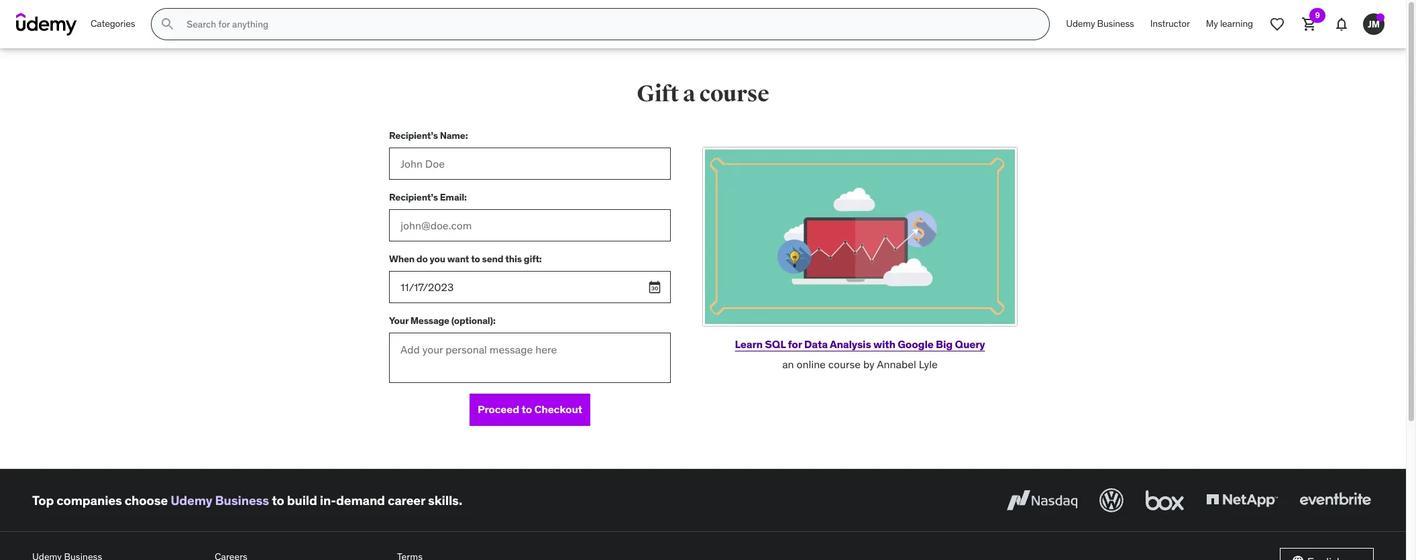 Task type: describe. For each thing, give the bounding box(es) containing it.
udemy image
[[16, 13, 77, 36]]

you have alerts image
[[1377, 13, 1385, 21]]

top
[[32, 492, 54, 508]]

categories button
[[83, 8, 143, 40]]

course for a
[[699, 80, 769, 108]]

my
[[1206, 18, 1218, 30]]

9 link
[[1293, 8, 1326, 40]]

small image
[[1291, 555, 1305, 560]]

nasdaq image
[[1004, 486, 1081, 515]]

instructor
[[1150, 18, 1190, 30]]

my learning
[[1206, 18, 1253, 30]]

for
[[788, 337, 802, 351]]

(optional):
[[451, 314, 496, 326]]

gift
[[637, 80, 679, 108]]

skills.
[[428, 492, 462, 508]]

want
[[447, 253, 469, 265]]

annabel
[[877, 358, 916, 371]]

with
[[873, 337, 896, 351]]

in-
[[320, 492, 336, 508]]

0 vertical spatial udemy
[[1066, 18, 1095, 30]]

learn
[[735, 337, 763, 351]]

big
[[936, 337, 953, 351]]

google
[[898, 337, 934, 351]]

your
[[389, 314, 409, 326]]

analysis
[[830, 337, 871, 351]]

to inside button
[[522, 403, 532, 416]]

your message (optional):
[[389, 314, 496, 326]]

submit search image
[[160, 16, 176, 32]]

proceed
[[478, 403, 519, 416]]

Recipient's Name: text field
[[389, 148, 671, 180]]

sql
[[765, 337, 786, 351]]

0 horizontal spatial udemy business link
[[170, 492, 269, 508]]

my learning link
[[1198, 8, 1261, 40]]

when
[[389, 253, 415, 265]]

instructor link
[[1142, 8, 1198, 40]]

recipient's email:
[[389, 191, 467, 203]]

checkout
[[534, 403, 582, 416]]

udemy business
[[1066, 18, 1134, 30]]

gift:
[[524, 253, 542, 265]]

eventbrite image
[[1297, 486, 1374, 515]]

do
[[416, 253, 428, 265]]

When do you want to send this gift: text field
[[389, 271, 671, 303]]

0 vertical spatial business
[[1097, 18, 1134, 30]]

message
[[410, 314, 449, 326]]



Task type: vqa. For each thing, say whether or not it's contained in the screenshot.
choose on the left
yes



Task type: locate. For each thing, give the bounding box(es) containing it.
proceed to checkout
[[478, 403, 582, 416]]

wishlist image
[[1269, 16, 1285, 32]]

1 recipient's from the top
[[389, 129, 438, 141]]

lyle
[[919, 358, 938, 371]]

course down analysis
[[828, 358, 861, 371]]

to
[[471, 253, 480, 265], [522, 403, 532, 416], [272, 492, 284, 508]]

course right a
[[699, 80, 769, 108]]

to left build
[[272, 492, 284, 508]]

1 vertical spatial to
[[522, 403, 532, 416]]

data
[[804, 337, 828, 351]]

netapp image
[[1204, 486, 1281, 515]]

1 horizontal spatial to
[[471, 253, 480, 265]]

recipient's left email:
[[389, 191, 438, 203]]

recipient's left name:
[[389, 129, 438, 141]]

build
[[287, 492, 317, 508]]

Recipient's Email: email field
[[389, 209, 671, 242]]

business
[[1097, 18, 1134, 30], [215, 492, 269, 508]]

2 vertical spatial to
[[272, 492, 284, 508]]

recipient's for recipient's email:
[[389, 191, 438, 203]]

learning
[[1220, 18, 1253, 30]]

1 vertical spatial course
[[828, 358, 861, 371]]

send
[[482, 253, 503, 265]]

to left the send
[[471, 253, 480, 265]]

an online course by annabel lyle
[[782, 358, 938, 371]]

2 horizontal spatial to
[[522, 403, 532, 416]]

0 horizontal spatial udemy
[[170, 492, 212, 508]]

jm
[[1368, 18, 1380, 30]]

a
[[683, 80, 695, 108]]

course for online
[[828, 358, 861, 371]]

by
[[863, 358, 875, 371]]

recipient's for recipient's name:
[[389, 129, 438, 141]]

0 vertical spatial recipient's
[[389, 129, 438, 141]]

proceed to checkout button
[[470, 394, 590, 426]]

gift a course
[[637, 80, 769, 108]]

top companies choose udemy business to build in-demand career skills.
[[32, 492, 462, 508]]

career
[[388, 492, 425, 508]]

online
[[797, 358, 826, 371]]

course
[[699, 80, 769, 108], [828, 358, 861, 371]]

name:
[[440, 129, 468, 141]]

email:
[[440, 191, 467, 203]]

companies
[[56, 492, 122, 508]]

2 recipient's from the top
[[389, 191, 438, 203]]

0 horizontal spatial business
[[215, 492, 269, 508]]

categories
[[91, 18, 135, 30]]

udemy business link
[[1058, 8, 1142, 40], [170, 492, 269, 508]]

1 vertical spatial recipient's
[[389, 191, 438, 203]]

jm link
[[1358, 8, 1390, 40]]

when do you want to send this gift:
[[389, 253, 542, 265]]

1 horizontal spatial udemy business link
[[1058, 8, 1142, 40]]

this
[[505, 253, 522, 265]]

business left instructor
[[1097, 18, 1134, 30]]

volkswagen image
[[1097, 486, 1126, 515]]

1 horizontal spatial business
[[1097, 18, 1134, 30]]

query
[[955, 337, 985, 351]]

1 vertical spatial udemy business link
[[170, 492, 269, 508]]

0 vertical spatial to
[[471, 253, 480, 265]]

1 horizontal spatial udemy
[[1066, 18, 1095, 30]]

to right proceed on the bottom left of page
[[522, 403, 532, 416]]

learn sql for data analysis with google big query
[[735, 337, 985, 351]]

demand
[[336, 492, 385, 508]]

Search for anything text field
[[184, 13, 1033, 36]]

0 vertical spatial course
[[699, 80, 769, 108]]

udemy
[[1066, 18, 1095, 30], [170, 492, 212, 508]]

choose
[[125, 492, 168, 508]]

1 vertical spatial udemy
[[170, 492, 212, 508]]

0 vertical spatial udemy business link
[[1058, 8, 1142, 40]]

recipient's name:
[[389, 129, 468, 141]]

business left build
[[215, 492, 269, 508]]

an
[[782, 358, 794, 371]]

you
[[430, 253, 445, 265]]

recipient's
[[389, 129, 438, 141], [389, 191, 438, 203]]

notifications image
[[1334, 16, 1350, 32]]

0 horizontal spatial to
[[272, 492, 284, 508]]

box image
[[1142, 486, 1187, 515]]

0 horizontal spatial course
[[699, 80, 769, 108]]

learn sql for data analysis with google big query link
[[735, 337, 985, 351]]

1 horizontal spatial course
[[828, 358, 861, 371]]

9
[[1315, 10, 1320, 20]]

shopping cart with 9 items image
[[1301, 16, 1318, 32]]

Your Message (optional): text field
[[389, 333, 671, 383]]

1 vertical spatial business
[[215, 492, 269, 508]]



